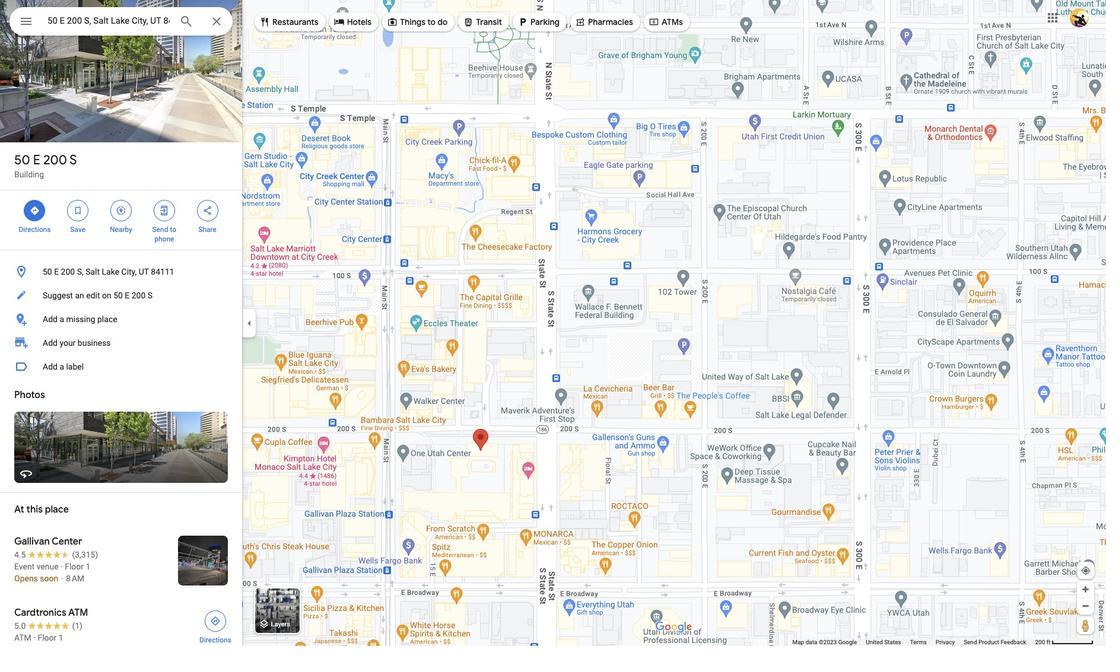 Task type: describe. For each thing, give the bounding box(es) containing it.
add a label button
[[0, 355, 242, 379]]

to inside send to phone
[[170, 225, 176, 234]]

⋅
[[60, 574, 64, 583]]

your
[[60, 338, 76, 348]]

 button
[[9, 7, 43, 38]]

do
[[437, 17, 448, 27]]

8 am
[[66, 574, 84, 583]]


[[518, 15, 528, 28]]

1 vertical spatial atm
[[14, 633, 31, 643]]

(1)
[[72, 621, 82, 631]]

50 e 200 s main content
[[0, 0, 242, 646]]

cardtronics
[[14, 607, 66, 619]]

a for label
[[60, 362, 64, 371]]

actions for 50 e 200 s region
[[0, 190, 242, 250]]

venue
[[37, 562, 59, 571]]

ut
[[139, 267, 149, 277]]

suggest an edit on 50 e 200 s
[[43, 291, 153, 300]]

data
[[806, 639, 817, 646]]

footer inside google maps "element"
[[792, 639, 1035, 646]]

map
[[792, 639, 804, 646]]

nearby
[[110, 225, 132, 234]]

e for s,
[[54, 267, 59, 277]]

parking
[[531, 17, 560, 27]]

directions inside button
[[199, 636, 231, 644]]

1 inside 'event venue · floor 1 opens soon ⋅ 8 am'
[[86, 562, 90, 571]]

event
[[14, 562, 35, 571]]

add for add a label
[[43, 362, 58, 371]]

add your business link
[[0, 331, 242, 355]]

s,
[[77, 267, 84, 277]]

send product feedback button
[[964, 639, 1026, 646]]

(3,315)
[[72, 550, 98, 560]]

 parking
[[518, 15, 560, 28]]

add for add a missing place
[[43, 315, 58, 324]]


[[387, 15, 398, 28]]

200 ft
[[1035, 639, 1051, 646]]

this
[[26, 504, 43, 516]]

show your location image
[[1081, 566, 1091, 576]]

event venue · floor 1 opens soon ⋅ 8 am
[[14, 562, 90, 583]]

to inside the  things to do
[[427, 17, 436, 27]]

 transit
[[463, 15, 502, 28]]

e for s
[[33, 152, 40, 169]]

200 ft button
[[1035, 639, 1094, 646]]

privacy button
[[936, 639, 955, 646]]

missing
[[66, 315, 95, 324]]

s inside the suggest an edit on 50 e 200 s button
[[148, 291, 153, 300]]

send for send product feedback
[[964, 639, 977, 646]]

label
[[66, 362, 84, 371]]

lake
[[102, 267, 119, 277]]

0 horizontal spatial place
[[45, 504, 69, 516]]

privacy
[[936, 639, 955, 646]]


[[259, 15, 270, 28]]


[[575, 15, 586, 28]]

50 e 200 s building
[[14, 152, 77, 179]]

e inside the suggest an edit on 50 e 200 s button
[[125, 291, 130, 300]]

things
[[400, 17, 426, 27]]

 search field
[[9, 7, 233, 38]]

states
[[884, 639, 901, 646]]

soon
[[40, 574, 58, 583]]

gallivan
[[14, 536, 50, 548]]

send to phone
[[152, 225, 176, 243]]

suggest
[[43, 291, 73, 300]]

add a label
[[43, 362, 84, 371]]

5.0 stars 1 reviews image
[[14, 620, 82, 632]]

on
[[102, 291, 111, 300]]

transit
[[476, 17, 502, 27]]

city,
[[121, 267, 137, 277]]

200 down the ut on the top
[[132, 291, 146, 300]]

add a missing place button
[[0, 307, 242, 331]]

collapse side panel image
[[243, 317, 256, 330]]

 atms
[[649, 15, 683, 28]]

at
[[14, 504, 24, 516]]

phone
[[154, 235, 174, 243]]

· inside 'event venue · floor 1 opens soon ⋅ 8 am'
[[61, 562, 63, 571]]

 pharmacies
[[575, 15, 633, 28]]

united
[[866, 639, 883, 646]]

add a missing place
[[43, 315, 117, 324]]

hotels
[[347, 17, 372, 27]]


[[159, 204, 170, 217]]

building
[[14, 170, 44, 179]]

gallivan center
[[14, 536, 82, 548]]

restaurants
[[272, 17, 318, 27]]

atms
[[662, 17, 683, 27]]


[[29, 204, 40, 217]]

feedback
[[1001, 639, 1026, 646]]



Task type: vqa. For each thing, say whether or not it's contained in the screenshot.
50 inside the 50 e 200 s building
yes



Task type: locate. For each thing, give the bounding box(es) containing it.
1 vertical spatial e
[[54, 267, 59, 277]]

0 vertical spatial add
[[43, 315, 58, 324]]

1 horizontal spatial directions
[[199, 636, 231, 644]]

send product feedback
[[964, 639, 1026, 646]]

floor
[[65, 562, 84, 571], [38, 633, 57, 643]]

1 vertical spatial ·
[[33, 633, 36, 643]]

1 vertical spatial add
[[43, 338, 58, 348]]

0 vertical spatial a
[[60, 315, 64, 324]]


[[202, 204, 213, 217]]

0 horizontal spatial directions
[[19, 225, 51, 234]]


[[649, 15, 659, 28]]

e right on
[[125, 291, 130, 300]]

send
[[152, 225, 168, 234], [964, 639, 977, 646]]

1 vertical spatial send
[[964, 639, 977, 646]]

200 left s, in the left top of the page
[[61, 267, 75, 277]]

0 vertical spatial send
[[152, 225, 168, 234]]

·
[[61, 562, 63, 571], [33, 633, 36, 643]]

atm up (1)
[[68, 607, 88, 619]]

add down the suggest
[[43, 315, 58, 324]]

add your business
[[43, 338, 111, 348]]

add for add your business
[[43, 338, 58, 348]]

place
[[97, 315, 117, 324], [45, 504, 69, 516]]

1 vertical spatial 50
[[43, 267, 52, 277]]

an
[[75, 291, 84, 300]]

0 vertical spatial floor
[[65, 562, 84, 571]]

1
[[86, 562, 90, 571], [59, 633, 63, 643]]

photos
[[14, 389, 45, 401]]

1 horizontal spatial floor
[[65, 562, 84, 571]]

50 inside 50 e 200 s building
[[14, 152, 30, 169]]

directions down ""
[[19, 225, 51, 234]]

e left s, in the left top of the page
[[54, 267, 59, 277]]

1 horizontal spatial send
[[964, 639, 977, 646]]

5.0
[[14, 621, 26, 631]]

0 horizontal spatial 50
[[14, 152, 30, 169]]

united states button
[[866, 639, 901, 646]]

floor up 8 am
[[65, 562, 84, 571]]

pharmacies
[[588, 17, 633, 27]]

1 horizontal spatial e
[[54, 267, 59, 277]]

4.5 stars 3,315 reviews image
[[14, 549, 98, 561]]

s down the ut on the top
[[148, 291, 153, 300]]

google maps element
[[0, 0, 1106, 646]]

atm · floor 1
[[14, 633, 63, 643]]

share
[[198, 225, 217, 234]]

0 vertical spatial 50
[[14, 152, 30, 169]]

· down 5.0 stars 1 reviews image
[[33, 633, 36, 643]]

google
[[838, 639, 857, 646]]


[[334, 15, 345, 28]]

1 vertical spatial s
[[148, 291, 153, 300]]

0 horizontal spatial to
[[170, 225, 176, 234]]

0 vertical spatial to
[[427, 17, 436, 27]]

1 vertical spatial 1
[[59, 633, 63, 643]]

atm down 5.0 on the left bottom of the page
[[14, 633, 31, 643]]

place inside add a missing place button
[[97, 315, 117, 324]]

2 horizontal spatial 50
[[113, 291, 123, 300]]

a
[[60, 315, 64, 324], [60, 362, 64, 371]]

1 horizontal spatial 1
[[86, 562, 90, 571]]

0 horizontal spatial 1
[[59, 633, 63, 643]]

0 horizontal spatial s
[[70, 152, 77, 169]]

©2023
[[819, 639, 837, 646]]

center
[[52, 536, 82, 548]]

50 up building
[[14, 152, 30, 169]]

1 horizontal spatial place
[[97, 315, 117, 324]]

50 up the suggest
[[43, 267, 52, 277]]

terms button
[[910, 639, 927, 646]]

1 down 5.0 stars 1 reviews image
[[59, 633, 63, 643]]

2 a from the top
[[60, 362, 64, 371]]

directions
[[19, 225, 51, 234], [199, 636, 231, 644]]


[[463, 15, 474, 28]]

business
[[78, 338, 111, 348]]

e
[[33, 152, 40, 169], [54, 267, 59, 277], [125, 291, 130, 300]]

2 add from the top
[[43, 338, 58, 348]]

1 vertical spatial to
[[170, 225, 176, 234]]

50 for s
[[14, 152, 30, 169]]

united states
[[866, 639, 901, 646]]

s up 
[[70, 152, 77, 169]]

50 for s,
[[43, 267, 52, 277]]

 restaurants
[[259, 15, 318, 28]]

terms
[[910, 639, 927, 646]]

1 down (3,315)
[[86, 562, 90, 571]]

google account: ben nelson  
(ben.nelson1980@gmail.com) image
[[1070, 8, 1089, 27]]

0 horizontal spatial atm
[[14, 633, 31, 643]]

4.5
[[14, 550, 26, 560]]

to
[[427, 17, 436, 27], [170, 225, 176, 234]]

cardtronics atm
[[14, 607, 88, 619]]

200 inside 50 e 200 s building
[[43, 152, 67, 169]]

200
[[43, 152, 67, 169], [61, 267, 75, 277], [132, 291, 146, 300], [1035, 639, 1045, 646]]


[[73, 204, 83, 217]]

opens
[[14, 574, 38, 583]]

send up phone
[[152, 225, 168, 234]]

e inside 50 e 200 s building
[[33, 152, 40, 169]]

0 vertical spatial atm
[[68, 607, 88, 619]]

1 a from the top
[[60, 315, 64, 324]]

200 up building
[[43, 152, 67, 169]]

send left product
[[964, 639, 977, 646]]

50 E 200 S, Salt Lake City, UT 84111 field
[[9, 7, 233, 36]]

0 horizontal spatial e
[[33, 152, 40, 169]]

show street view coverage image
[[1077, 617, 1094, 634]]

edit
[[86, 291, 100, 300]]

 hotels
[[334, 15, 372, 28]]

1 horizontal spatial s
[[148, 291, 153, 300]]


[[19, 13, 33, 30]]

0 vertical spatial place
[[97, 315, 117, 324]]

1 add from the top
[[43, 315, 58, 324]]

0 vertical spatial ·
[[61, 562, 63, 571]]

a left label at the bottom
[[60, 362, 64, 371]]

2 vertical spatial add
[[43, 362, 58, 371]]

place down on
[[97, 315, 117, 324]]

directions inside actions for 50 e 200 s region
[[19, 225, 51, 234]]

50
[[14, 152, 30, 169], [43, 267, 52, 277], [113, 291, 123, 300]]

a left 'missing'
[[60, 315, 64, 324]]

0 vertical spatial directions
[[19, 225, 51, 234]]

directions down directions icon in the bottom of the page
[[199, 636, 231, 644]]

map data ©2023 google
[[792, 639, 857, 646]]

none field inside the 50 e 200 s, salt lake city, ut 84111 field
[[47, 14, 170, 28]]

1 vertical spatial place
[[45, 504, 69, 516]]

send for send to phone
[[152, 225, 168, 234]]

50 e 200 s, salt lake city, ut 84111 button
[[0, 260, 242, 284]]

at this place
[[14, 504, 69, 516]]

2 vertical spatial 50
[[113, 291, 123, 300]]

200 left ft
[[1035, 639, 1045, 646]]

product
[[979, 639, 999, 646]]

50 right on
[[113, 291, 123, 300]]

 things to do
[[387, 15, 448, 28]]

send inside send to phone
[[152, 225, 168, 234]]

e up building
[[33, 152, 40, 169]]

add
[[43, 315, 58, 324], [43, 338, 58, 348], [43, 362, 58, 371]]

layers
[[271, 621, 290, 629]]

salt
[[86, 267, 100, 277]]

save
[[70, 225, 85, 234]]

s inside 50 e 200 s building
[[70, 152, 77, 169]]

add left label at the bottom
[[43, 362, 58, 371]]

84111
[[151, 267, 174, 277]]

place right this
[[45, 504, 69, 516]]

0 horizontal spatial ·
[[33, 633, 36, 643]]

1 vertical spatial floor
[[38, 633, 57, 643]]

1 vertical spatial directions
[[199, 636, 231, 644]]

directions image
[[210, 616, 221, 627]]

floor inside 'event venue · floor 1 opens soon ⋅ 8 am'
[[65, 562, 84, 571]]

0 vertical spatial s
[[70, 152, 77, 169]]

3 add from the top
[[43, 362, 58, 371]]

a for missing
[[60, 315, 64, 324]]

2 vertical spatial e
[[125, 291, 130, 300]]

1 vertical spatial a
[[60, 362, 64, 371]]

atm
[[68, 607, 88, 619], [14, 633, 31, 643]]

· up '⋅'
[[61, 562, 63, 571]]

footer containing map data ©2023 google
[[792, 639, 1035, 646]]

1 horizontal spatial ·
[[61, 562, 63, 571]]

1 horizontal spatial atm
[[68, 607, 88, 619]]

directions button
[[192, 607, 239, 645]]

None field
[[47, 14, 170, 28]]

zoom in image
[[1081, 585, 1090, 594]]

e inside "50 e 200 s, salt lake city, ut 84111" button
[[54, 267, 59, 277]]

ft
[[1047, 639, 1051, 646]]

50 e 200 s, salt lake city, ut 84111
[[43, 267, 174, 277]]

suggest an edit on 50 e 200 s button
[[0, 284, 242, 307]]

to left the do
[[427, 17, 436, 27]]

0 vertical spatial e
[[33, 152, 40, 169]]

send inside "button"
[[964, 639, 977, 646]]

0 horizontal spatial floor
[[38, 633, 57, 643]]

0 vertical spatial 1
[[86, 562, 90, 571]]

zoom out image
[[1081, 602, 1090, 611]]

0 horizontal spatial send
[[152, 225, 168, 234]]

to up phone
[[170, 225, 176, 234]]

1 horizontal spatial 50
[[43, 267, 52, 277]]

floor down 5.0 stars 1 reviews image
[[38, 633, 57, 643]]

1 horizontal spatial to
[[427, 17, 436, 27]]

2 horizontal spatial e
[[125, 291, 130, 300]]

footer
[[792, 639, 1035, 646]]

add left your on the left bottom of the page
[[43, 338, 58, 348]]


[[116, 204, 126, 217]]



